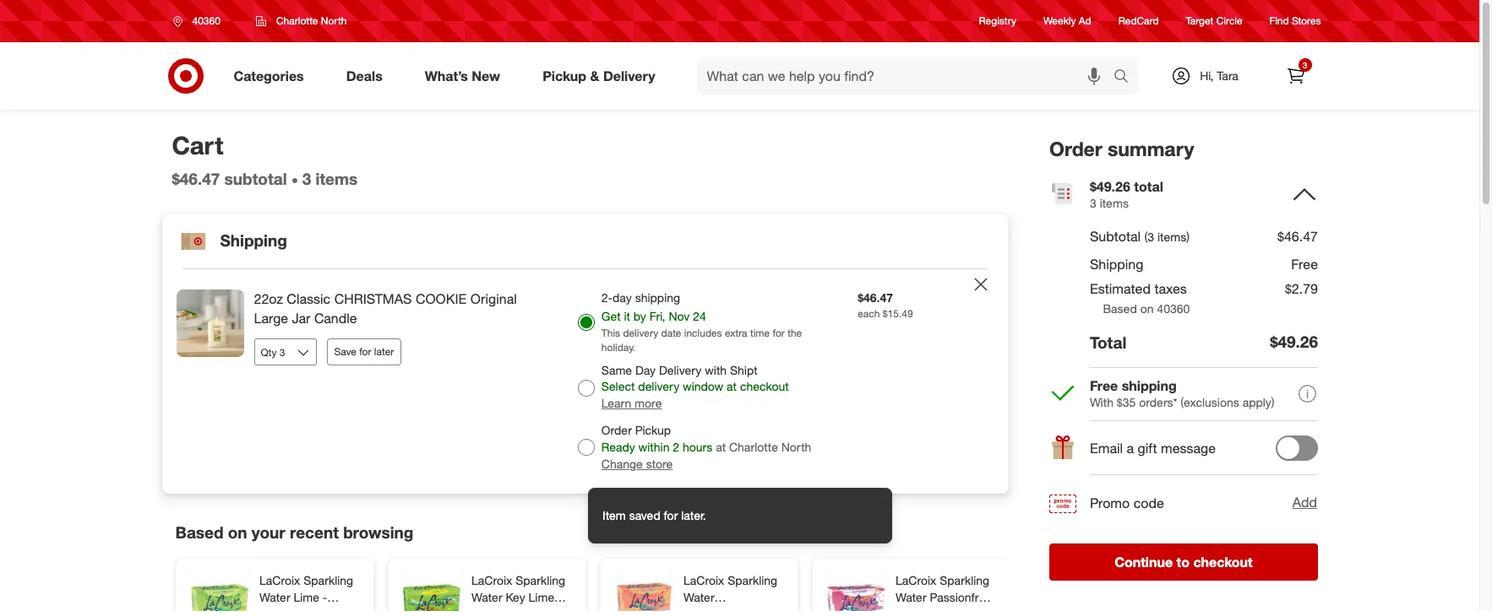 Task type: vqa. For each thing, say whether or not it's contained in the screenshot.
Fl in the LaCroix Sparkling Water Lime - 8pk/12 fl oz Cans
yes



Task type: describe. For each thing, give the bounding box(es) containing it.
later
[[374, 346, 394, 358]]

weekly ad
[[1044, 15, 1092, 27]]

- for lacroix sparkling water passionfruit - 8pk/12 fl 
[[895, 607, 900, 612]]

sparkling for lacroix sparkling water lime - 8pk/12 fl oz cans
[[303, 574, 353, 588]]

the
[[788, 327, 802, 340]]

shipping inside "free shipping with $35 orders* (exclusions apply)"
[[1122, 378, 1177, 394]]

free shipping with $35 orders* (exclusions apply)
[[1090, 378, 1275, 410]]

continue to checkout
[[1115, 554, 1253, 571]]

sparkling for lacroix sparkling water passionfruit - 8pk/12 fl 
[[940, 574, 989, 588]]

total
[[1090, 333, 1127, 352]]

2-day shipping get it by fri, nov 24 this delivery date includes extra time for the holiday.
[[602, 291, 802, 354]]

what's new
[[425, 67, 500, 84]]

delivery inside same day delivery with shipt select delivery window at checkout learn more
[[638, 380, 680, 394]]

ad
[[1079, 15, 1092, 27]]

registry
[[979, 15, 1017, 27]]

what's new link
[[411, 57, 522, 95]]

within
[[639, 441, 670, 455]]

summary
[[1108, 137, 1194, 161]]

for inside button
[[359, 346, 371, 358]]

item saved for later.
[[602, 509, 706, 523]]

oz inside lacroix sparkling water lime - 8pk/12 fl oz cans
[[309, 607, 321, 612]]

email a gift message
[[1090, 441, 1216, 457]]

0 vertical spatial shipping
[[220, 230, 287, 250]]

pickup & delivery
[[543, 67, 655, 84]]

categories link
[[219, 57, 325, 95]]

hi,
[[1200, 68, 1214, 83]]

it
[[624, 310, 630, 324]]

22oz classic christmas cookie original large jar candle link
[[254, 290, 551, 329]]

$2.79
[[1285, 280, 1318, 297]]

&
[[590, 67, 600, 84]]

lime inside lacroix sparkling water key lime - 8pk/12 fl oz cans
[[528, 590, 554, 605]]

8pk/12 inside lacroix sparkling water key lime - 8pk/12 fl oz cans
[[471, 607, 508, 612]]

saved
[[629, 509, 660, 523]]

$46.47 for $46.47 subtotal
[[172, 169, 220, 189]]

promo
[[1090, 495, 1130, 512]]

at inside same day delivery with shipt select delivery window at checkout learn more
[[727, 380, 737, 394]]

checkout inside same day delivery with shipt select delivery window at checkout learn more
[[740, 380, 789, 394]]

on for 40360
[[1141, 302, 1154, 316]]

3 for 3 items
[[302, 169, 311, 189]]

browsing
[[343, 524, 414, 543]]

cart
[[172, 130, 224, 161]]

for inside 2-day shipping get it by fri, nov 24 this delivery date includes extra time for the holiday.
[[773, 327, 785, 340]]

1 horizontal spatial for
[[664, 509, 678, 523]]

day
[[613, 291, 632, 305]]

add button
[[1292, 493, 1318, 514]]

this
[[602, 327, 620, 340]]

(3
[[1144, 230, 1154, 245]]

8pk/12 for lacroix sparkling water passionfruit - 8pk/12 fl 
[[903, 607, 940, 612]]

3 items
[[302, 169, 358, 189]]

weekly
[[1044, 15, 1076, 27]]

3 link
[[1278, 57, 1315, 95]]

holiday.
[[602, 342, 635, 354]]

deals link
[[332, 57, 404, 95]]

- for lacroix sparkling water lime - 8pk/12 fl oz cans
[[322, 590, 327, 605]]

$49.26 for $49.26
[[1270, 333, 1318, 352]]

$15.49
[[883, 308, 913, 321]]

24
[[693, 310, 706, 324]]

cart item ready to fulfill group
[[163, 270, 1008, 494]]

target circle link
[[1186, 14, 1243, 28]]

40360 button
[[162, 6, 238, 36]]

ready
[[602, 441, 635, 455]]

based for based on your recent browsing
[[175, 524, 224, 543]]

order pickup ready within 2 hours at charlotte north change store
[[602, 424, 812, 472]]

fl for lacroix sparkling water passionfruit - 8pk/12 fl 
[[943, 607, 950, 612]]

fri,
[[650, 310, 666, 324]]

fl inside lacroix sparkling water key lime - 8pk/12 fl oz cans
[[511, 607, 517, 612]]

lacroix sparkling water pamplemous
[[683, 574, 777, 612]]

delivery for &
[[603, 67, 655, 84]]

$35
[[1117, 395, 1136, 410]]

find
[[1270, 15, 1289, 27]]

target circle
[[1186, 15, 1243, 27]]

$49.26 total 3 items
[[1090, 178, 1163, 210]]

delivery for day
[[659, 363, 702, 377]]

apply)
[[1243, 395, 1275, 410]]

passionfruit
[[930, 590, 992, 605]]

$49.26 for $49.26 total 3 items
[[1090, 178, 1130, 195]]

items inside $49.26 total 3 items
[[1100, 196, 1129, 210]]

classic
[[287, 291, 331, 308]]

sparkling for lacroix sparkling water pamplemous
[[728, 574, 777, 588]]

find stores
[[1270, 15, 1321, 27]]

same day delivery with shipt select delivery window at checkout learn more
[[602, 363, 789, 411]]

select
[[602, 380, 635, 394]]

original
[[471, 291, 517, 308]]

registry link
[[979, 14, 1017, 28]]

date
[[661, 327, 682, 340]]

charlotte inside order pickup ready within 2 hours at charlotte north change store
[[729, 441, 778, 455]]

hours
[[683, 441, 713, 455]]

hi, tara
[[1200, 68, 1239, 83]]

taxes
[[1155, 280, 1187, 297]]

free for free
[[1291, 256, 1318, 273]]

to
[[1177, 554, 1190, 571]]

order for order pickup ready within 2 hours at charlotte north change store
[[602, 424, 632, 438]]

search button
[[1106, 57, 1147, 98]]

based on 40360
[[1103, 302, 1190, 316]]

categories
[[234, 67, 304, 84]]

based on your recent browsing
[[175, 524, 414, 543]]

22oz classic christmas cookie original large jar candle image
[[176, 290, 244, 358]]

code
[[1134, 495, 1164, 512]]

save
[[334, 346, 357, 358]]

3 inside $49.26 total 3 items
[[1090, 196, 1096, 210]]

each
[[858, 308, 880, 321]]

lacroix sparkling water passionfruit - 8pk/12 fl 
[[895, 574, 992, 612]]

email
[[1090, 441, 1123, 457]]

day
[[636, 363, 656, 377]]

water for lacroix sparkling water key lime - 8pk/12 fl oz cans
[[471, 590, 502, 605]]

gift
[[1138, 441, 1157, 457]]

8pk/12 for lacroix sparkling water lime - 8pk/12 fl oz cans
[[259, 607, 296, 612]]

0 vertical spatial items
[[316, 169, 358, 189]]

pickup & delivery link
[[528, 57, 677, 95]]

lacroix sparkling water lime - 8pk/12 fl oz cans
[[259, 574, 353, 612]]

water for lacroix sparkling water lime - 8pk/12 fl oz cans
[[259, 590, 290, 605]]

Store pickup radio
[[578, 440, 595, 457]]

add
[[1292, 495, 1317, 512]]

shipt
[[730, 363, 758, 377]]

lacroix sparkling water pamplemous link
[[683, 573, 781, 612]]

recent
[[290, 524, 339, 543]]



Task type: locate. For each thing, give the bounding box(es) containing it.
1 vertical spatial checkout
[[1193, 554, 1253, 571]]

0 horizontal spatial cans
[[324, 607, 351, 612]]

0 horizontal spatial at
[[716, 441, 726, 455]]

north inside dropdown button
[[321, 14, 347, 27]]

total
[[1134, 178, 1163, 195]]

2-
[[602, 291, 613, 305]]

40360 inside dropdown button
[[192, 14, 220, 27]]

0 horizontal spatial oz
[[309, 607, 321, 612]]

continue to checkout button
[[1049, 544, 1318, 581]]

$49.26 inside $49.26 total 3 items
[[1090, 178, 1130, 195]]

oz inside lacroix sparkling water key lime - 8pk/12 fl oz cans
[[521, 607, 533, 612]]

at inside order pickup ready within 2 hours at charlotte north change store
[[716, 441, 726, 455]]

0 vertical spatial on
[[1141, 302, 1154, 316]]

fl for lacroix sparkling water lime - 8pk/12 fl oz cans
[[299, 607, 305, 612]]

delivery up more
[[638, 380, 680, 394]]

checkout right the to
[[1193, 554, 1253, 571]]

1 horizontal spatial shipping
[[1122, 378, 1177, 394]]

lacroix for lacroix sparkling water passionfruit - 8pk/12 fl 
[[895, 574, 936, 588]]

lacroix sparkling water lime - 8pk/12 fl oz cans link
[[259, 573, 356, 612]]

lacroix down later.
[[683, 574, 724, 588]]

$46.47 each $15.49
[[858, 291, 913, 321]]

1 horizontal spatial $49.26
[[1270, 333, 1318, 352]]

0 vertical spatial based
[[1103, 302, 1137, 316]]

0 horizontal spatial charlotte
[[276, 14, 318, 27]]

0 horizontal spatial for
[[359, 346, 371, 358]]

water left passionfruit
[[895, 590, 926, 605]]

0 horizontal spatial items
[[316, 169, 358, 189]]

checkout down shipt
[[740, 380, 789, 394]]

for
[[773, 327, 785, 340], [359, 346, 371, 358], [664, 509, 678, 523]]

1 vertical spatial $46.47
[[1278, 229, 1318, 245]]

delivery inside same day delivery with shipt select delivery window at checkout learn more
[[659, 363, 702, 377]]

by
[[634, 310, 646, 324]]

pickup
[[543, 67, 587, 84], [635, 424, 671, 438]]

0 vertical spatial 40360
[[192, 14, 220, 27]]

items)
[[1158, 230, 1190, 245]]

for left the
[[773, 327, 785, 340]]

fl down key
[[511, 607, 517, 612]]

0 horizontal spatial 40360
[[192, 14, 220, 27]]

1 sparkling from the left
[[303, 574, 353, 588]]

0 horizontal spatial lime
[[293, 590, 319, 605]]

0 horizontal spatial $49.26
[[1090, 178, 1130, 195]]

1 8pk/12 from the left
[[259, 607, 296, 612]]

change store button
[[602, 457, 673, 474]]

1 vertical spatial charlotte
[[729, 441, 778, 455]]

water inside lacroix sparkling water passionfruit - 8pk/12 fl
[[895, 590, 926, 605]]

0 vertical spatial charlotte
[[276, 14, 318, 27]]

circle
[[1217, 15, 1243, 27]]

0 vertical spatial order
[[1049, 137, 1102, 161]]

nov
[[669, 310, 690, 324]]

order for order summary
[[1049, 137, 1102, 161]]

1 vertical spatial delivery
[[659, 363, 702, 377]]

with
[[1090, 395, 1113, 410]]

2 8pk/12 from the left
[[471, 607, 508, 612]]

shipping inside 2-day shipping get it by fri, nov 24 this delivery date includes extra time for the holiday.
[[635, 291, 680, 305]]

based for based on 40360
[[1103, 302, 1137, 316]]

2 water from the left
[[471, 590, 502, 605]]

1 vertical spatial 40360
[[1157, 302, 1190, 316]]

sparkling for lacroix sparkling water key lime - 8pk/12 fl oz cans
[[515, 574, 565, 588]]

water for lacroix sparkling water passionfruit - 8pk/12 fl 
[[895, 590, 926, 605]]

delivery inside the pickup & delivery link
[[603, 67, 655, 84]]

1 horizontal spatial lime
[[528, 590, 554, 605]]

2 horizontal spatial $46.47
[[1278, 229, 1318, 245]]

0 horizontal spatial on
[[228, 524, 247, 543]]

$46.47 up "$2.79"
[[1278, 229, 1318, 245]]

3 down stores
[[1303, 60, 1308, 70]]

3 fl from the left
[[943, 607, 950, 612]]

1 horizontal spatial delivery
[[659, 363, 702, 377]]

1 lacroix from the left
[[259, 574, 300, 588]]

0 horizontal spatial shipping
[[635, 291, 680, 305]]

1 water from the left
[[259, 590, 290, 605]]

1 horizontal spatial shipping
[[1090, 256, 1144, 273]]

redcard
[[1119, 15, 1159, 27]]

charlotte
[[276, 14, 318, 27], [729, 441, 778, 455]]

8pk/12 down key
[[471, 607, 508, 612]]

lacroix sparkling water lime - 8pk/12 fl oz cans image
[[190, 573, 249, 612], [190, 573, 249, 612]]

22oz classic christmas cookie original large jar candle
[[254, 291, 517, 327]]

1 vertical spatial items
[[1100, 196, 1129, 210]]

3 right subtotal
[[302, 169, 311, 189]]

lacroix for lacroix sparkling water pamplemous
[[683, 574, 724, 588]]

$46.47 up each
[[858, 291, 893, 305]]

on down estimated taxes
[[1141, 302, 1154, 316]]

lacroix inside lacroix sparkling water passionfruit - 8pk/12 fl
[[895, 574, 936, 588]]

0 horizontal spatial -
[[322, 590, 327, 605]]

target
[[1186, 15, 1214, 27]]

on left 'your'
[[228, 524, 247, 543]]

2 lacroix from the left
[[471, 574, 512, 588]]

north
[[321, 14, 347, 27], [782, 441, 812, 455]]

0 vertical spatial for
[[773, 327, 785, 340]]

items right subtotal
[[316, 169, 358, 189]]

lacroix inside lacroix sparkling water lime - 8pk/12 fl oz cans
[[259, 574, 300, 588]]

1 horizontal spatial 3
[[1090, 196, 1096, 210]]

4 lacroix from the left
[[895, 574, 936, 588]]

1 horizontal spatial order
[[1049, 137, 1102, 161]]

8pk/12 inside lacroix sparkling water lime - 8pk/12 fl oz cans
[[259, 607, 296, 612]]

0 horizontal spatial pickup
[[543, 67, 587, 84]]

water inside lacroix sparkling water pamplemous
[[683, 590, 714, 605]]

lime down recent
[[293, 590, 319, 605]]

lacroix sparkling water passionfruit - 8pk/12 fl oz cans image
[[826, 573, 885, 612], [826, 573, 885, 612]]

item
[[602, 509, 626, 523]]

2 horizontal spatial for
[[773, 327, 785, 340]]

2 horizontal spatial fl
[[943, 607, 950, 612]]

free up with
[[1090, 378, 1118, 394]]

time
[[750, 327, 770, 340]]

lacroix sparkling water key lime - 8pk/12 fl oz cans link
[[471, 573, 568, 612]]

pickup inside order pickup ready within 2 hours at charlotte north change store
[[635, 424, 671, 438]]

your
[[252, 524, 285, 543]]

fl down based on your recent browsing
[[299, 607, 305, 612]]

1 vertical spatial north
[[782, 441, 812, 455]]

pickup left &
[[543, 67, 587, 84]]

3 sparkling from the left
[[728, 574, 777, 588]]

1 horizontal spatial checkout
[[1193, 554, 1253, 571]]

learn
[[602, 397, 632, 411]]

shipping down subtotal
[[220, 230, 287, 250]]

lacroix
[[259, 574, 300, 588], [471, 574, 512, 588], [683, 574, 724, 588], [895, 574, 936, 588]]

0 horizontal spatial 3
[[302, 169, 311, 189]]

window
[[683, 380, 724, 394]]

22oz
[[254, 291, 283, 308]]

sparkling inside lacroix sparkling water passionfruit - 8pk/12 fl
[[940, 574, 989, 588]]

sparkling inside lacroix sparkling water lime - 8pk/12 fl oz cans
[[303, 574, 353, 588]]

2 horizontal spatial -
[[895, 607, 900, 612]]

shipping
[[635, 291, 680, 305], [1122, 378, 1177, 394]]

1 vertical spatial based
[[175, 524, 224, 543]]

based left 'your'
[[175, 524, 224, 543]]

8pk/12 down passionfruit
[[903, 607, 940, 612]]

2 oz from the left
[[521, 607, 533, 612]]

1 vertical spatial at
[[716, 441, 726, 455]]

8pk/12 down 'your'
[[259, 607, 296, 612]]

learn more button
[[602, 396, 662, 413]]

1 vertical spatial pickup
[[635, 424, 671, 438]]

$46.47
[[172, 169, 220, 189], [1278, 229, 1318, 245], [858, 291, 893, 305]]

1 horizontal spatial cans
[[536, 607, 564, 612]]

free up "$2.79"
[[1291, 256, 1318, 273]]

with
[[705, 363, 727, 377]]

charlotte right hours
[[729, 441, 778, 455]]

1 horizontal spatial at
[[727, 380, 737, 394]]

fl inside lacroix sparkling water lime - 8pk/12 fl oz cans
[[299, 607, 305, 612]]

on for your
[[228, 524, 247, 543]]

1 horizontal spatial on
[[1141, 302, 1154, 316]]

candle
[[314, 310, 357, 327]]

charlotte up the 'categories' link
[[276, 14, 318, 27]]

1 vertical spatial delivery
[[638, 380, 680, 394]]

0 horizontal spatial $46.47
[[172, 169, 220, 189]]

1 cans from the left
[[324, 607, 351, 612]]

water for lacroix sparkling water pamplemous
[[683, 590, 714, 605]]

1 vertical spatial 3
[[302, 169, 311, 189]]

3 for 3
[[1303, 60, 1308, 70]]

1 vertical spatial for
[[359, 346, 371, 358]]

3 8pk/12 from the left
[[903, 607, 940, 612]]

$46.47 for $46.47
[[1278, 229, 1318, 245]]

$49.26 down "$2.79"
[[1270, 333, 1318, 352]]

0 horizontal spatial free
[[1090, 378, 1118, 394]]

water left key
[[471, 590, 502, 605]]

lacroix up passionfruit
[[895, 574, 936, 588]]

lime
[[293, 590, 319, 605], [528, 590, 554, 605]]

1 vertical spatial order
[[602, 424, 632, 438]]

4 sparkling from the left
[[940, 574, 989, 588]]

2 horizontal spatial 8pk/12
[[903, 607, 940, 612]]

water inside lacroix sparkling water lime - 8pk/12 fl oz cans
[[259, 590, 290, 605]]

2 fl from the left
[[511, 607, 517, 612]]

change
[[602, 458, 643, 472]]

shipping
[[220, 230, 287, 250], [1090, 256, 1144, 273]]

lacroix down 'your'
[[259, 574, 300, 588]]

$46.47 subtotal
[[172, 169, 287, 189]]

delivery down by
[[623, 327, 659, 340]]

0 horizontal spatial checkout
[[740, 380, 789, 394]]

subtotal (3 items)
[[1090, 229, 1190, 245]]

extra
[[725, 327, 748, 340]]

later.
[[681, 509, 706, 523]]

charlotte north button
[[245, 6, 358, 36]]

2 vertical spatial 3
[[1090, 196, 1096, 210]]

0 vertical spatial north
[[321, 14, 347, 27]]

1 horizontal spatial pickup
[[635, 424, 671, 438]]

lacroix inside lacroix sparkling water pamplemous
[[683, 574, 724, 588]]

1 oz from the left
[[309, 607, 321, 612]]

lime inside lacroix sparkling water lime - 8pk/12 fl oz cans
[[293, 590, 319, 605]]

lacroix inside lacroix sparkling water key lime - 8pk/12 fl oz cans
[[471, 574, 512, 588]]

2 cans from the left
[[536, 607, 564, 612]]

charlotte inside dropdown button
[[276, 14, 318, 27]]

1 vertical spatial shipping
[[1090, 256, 1144, 273]]

1 horizontal spatial free
[[1291, 256, 1318, 273]]

cans inside lacroix sparkling water key lime - 8pk/12 fl oz cans
[[536, 607, 564, 612]]

1 vertical spatial on
[[228, 524, 247, 543]]

- inside lacroix sparkling water lime - 8pk/12 fl oz cans
[[322, 590, 327, 605]]

1 horizontal spatial -
[[557, 590, 562, 605]]

shipping up fri,
[[635, 291, 680, 305]]

shipping up orders*
[[1122, 378, 1177, 394]]

1 horizontal spatial 8pk/12
[[471, 607, 508, 612]]

What can we help you find? suggestions appear below search field
[[697, 57, 1118, 95]]

stores
[[1292, 15, 1321, 27]]

delivery right &
[[603, 67, 655, 84]]

jar
[[292, 310, 311, 327]]

1 vertical spatial free
[[1090, 378, 1118, 394]]

$49.26 left total
[[1090, 178, 1130, 195]]

continue
[[1115, 554, 1173, 571]]

1 horizontal spatial 40360
[[1157, 302, 1190, 316]]

lacroix for lacroix sparkling water lime - 8pk/12 fl oz cans
[[259, 574, 300, 588]]

cookie
[[416, 291, 467, 308]]

order inside order pickup ready within 2 hours at charlotte north change store
[[602, 424, 632, 438]]

orders*
[[1139, 395, 1177, 410]]

1 horizontal spatial fl
[[511, 607, 517, 612]]

$46.47 for $46.47 each $15.49
[[858, 291, 893, 305]]

1 horizontal spatial $46.47
[[858, 291, 893, 305]]

north inside order pickup ready within 2 hours at charlotte north change store
[[782, 441, 812, 455]]

0 horizontal spatial 8pk/12
[[259, 607, 296, 612]]

shipping up estimated
[[1090, 256, 1144, 273]]

order up $49.26 total 3 items
[[1049, 137, 1102, 161]]

sparkling
[[303, 574, 353, 588], [515, 574, 565, 588], [728, 574, 777, 588], [940, 574, 989, 588]]

new
[[472, 67, 500, 84]]

delivery
[[623, 327, 659, 340], [638, 380, 680, 394]]

based down estimated
[[1103, 302, 1137, 316]]

8pk/12 inside lacroix sparkling water passionfruit - 8pk/12 fl
[[903, 607, 940, 612]]

1 horizontal spatial items
[[1100, 196, 1129, 210]]

0 horizontal spatial fl
[[299, 607, 305, 612]]

2 vertical spatial $46.47
[[858, 291, 893, 305]]

water down 'your'
[[259, 590, 290, 605]]

2
[[673, 441, 680, 455]]

delivery up window
[[659, 363, 702, 377]]

lacroix sparkling water key lime - 8pk/12 fl oz cans image
[[402, 573, 461, 612], [402, 573, 461, 612]]

0 vertical spatial 3
[[1303, 60, 1308, 70]]

0 vertical spatial checkout
[[740, 380, 789, 394]]

checkout inside button
[[1193, 554, 1253, 571]]

subtotal
[[1090, 229, 1141, 245]]

0 vertical spatial delivery
[[623, 327, 659, 340]]

0 vertical spatial free
[[1291, 256, 1318, 273]]

None radio
[[578, 314, 595, 331], [578, 381, 595, 398], [578, 314, 595, 331], [578, 381, 595, 398]]

1 lime from the left
[[293, 590, 319, 605]]

free for free shipping with $35 orders* (exclusions apply)
[[1090, 378, 1118, 394]]

1 vertical spatial shipping
[[1122, 378, 1177, 394]]

for left the later
[[359, 346, 371, 358]]

cans inside lacroix sparkling water lime - 8pk/12 fl oz cans
[[324, 607, 351, 612]]

a
[[1127, 441, 1134, 457]]

0 vertical spatial at
[[727, 380, 737, 394]]

water down later.
[[683, 590, 714, 605]]

delivery
[[603, 67, 655, 84], [659, 363, 702, 377]]

2 horizontal spatial 3
[[1303, 60, 1308, 70]]

0 vertical spatial shipping
[[635, 291, 680, 305]]

items
[[316, 169, 358, 189], [1100, 196, 1129, 210]]

oz down recent
[[309, 607, 321, 612]]

oz
[[309, 607, 321, 612], [521, 607, 533, 612]]

redcard link
[[1119, 14, 1159, 28]]

$46.47 down cart at the top
[[172, 169, 220, 189]]

3 lacroix from the left
[[683, 574, 724, 588]]

1 horizontal spatial based
[[1103, 302, 1137, 316]]

lacroix sparkling water passionfruit - 8pk/12 fl link
[[895, 573, 993, 612]]

water inside lacroix sparkling water key lime - 8pk/12 fl oz cans
[[471, 590, 502, 605]]

0 horizontal spatial order
[[602, 424, 632, 438]]

lime right key
[[528, 590, 554, 605]]

lacroix for lacroix sparkling water key lime - 8pk/12 fl oz cans
[[471, 574, 512, 588]]

key
[[505, 590, 525, 605]]

0 horizontal spatial shipping
[[220, 230, 287, 250]]

2 lime from the left
[[528, 590, 554, 605]]

0 vertical spatial delivery
[[603, 67, 655, 84]]

lacroix up key
[[471, 574, 512, 588]]

at
[[727, 380, 737, 394], [716, 441, 726, 455]]

$46.47 inside $46.47 each $15.49
[[858, 291, 893, 305]]

large
[[254, 310, 288, 327]]

order up ready
[[602, 424, 632, 438]]

- inside lacroix sparkling water passionfruit - 8pk/12 fl
[[895, 607, 900, 612]]

2 sparkling from the left
[[515, 574, 565, 588]]

sparkling inside lacroix sparkling water key lime - 8pk/12 fl oz cans
[[515, 574, 565, 588]]

oz down key
[[521, 607, 533, 612]]

save for later button
[[327, 339, 402, 366]]

items up subtotal
[[1100, 196, 1129, 210]]

0 vertical spatial $46.47
[[172, 169, 220, 189]]

1 horizontal spatial oz
[[521, 607, 533, 612]]

3 water from the left
[[683, 590, 714, 605]]

1 fl from the left
[[299, 607, 305, 612]]

1 vertical spatial $49.26
[[1270, 333, 1318, 352]]

for left later.
[[664, 509, 678, 523]]

0 vertical spatial pickup
[[543, 67, 587, 84]]

delivery inside 2-day shipping get it by fri, nov 24 this delivery date includes extra time for the holiday.
[[623, 327, 659, 340]]

sparkling inside lacroix sparkling water pamplemous
[[728, 574, 777, 588]]

message
[[1161, 441, 1216, 457]]

at right hours
[[716, 441, 726, 455]]

8pk/12
[[259, 607, 296, 612], [471, 607, 508, 612], [903, 607, 940, 612]]

free inside "free shipping with $35 orders* (exclusions apply)"
[[1090, 378, 1118, 394]]

at down shipt
[[727, 380, 737, 394]]

4 water from the left
[[895, 590, 926, 605]]

0 horizontal spatial based
[[175, 524, 224, 543]]

lacroix sparkling water pamplemousse (grapefruit) - 8pk/12 fl oz cans image
[[614, 573, 673, 612], [614, 573, 673, 612]]

0 vertical spatial $49.26
[[1090, 178, 1130, 195]]

lacroix sparkling water key lime - 8pk/12 fl oz cans
[[471, 574, 565, 612]]

0 horizontal spatial delivery
[[603, 67, 655, 84]]

what's
[[425, 67, 468, 84]]

weekly ad link
[[1044, 14, 1092, 28]]

- inside lacroix sparkling water key lime - 8pk/12 fl oz cans
[[557, 590, 562, 605]]

1 horizontal spatial charlotte
[[729, 441, 778, 455]]

deals
[[346, 67, 383, 84]]

pickup up 'within'
[[635, 424, 671, 438]]

find stores link
[[1270, 14, 1321, 28]]

christmas
[[334, 291, 412, 308]]

1 horizontal spatial north
[[782, 441, 812, 455]]

3 up subtotal
[[1090, 196, 1096, 210]]

fl inside lacroix sparkling water passionfruit - 8pk/12 fl
[[943, 607, 950, 612]]

fl down passionfruit
[[943, 607, 950, 612]]

2 vertical spatial for
[[664, 509, 678, 523]]

0 horizontal spatial north
[[321, 14, 347, 27]]

free
[[1291, 256, 1318, 273], [1090, 378, 1118, 394]]



